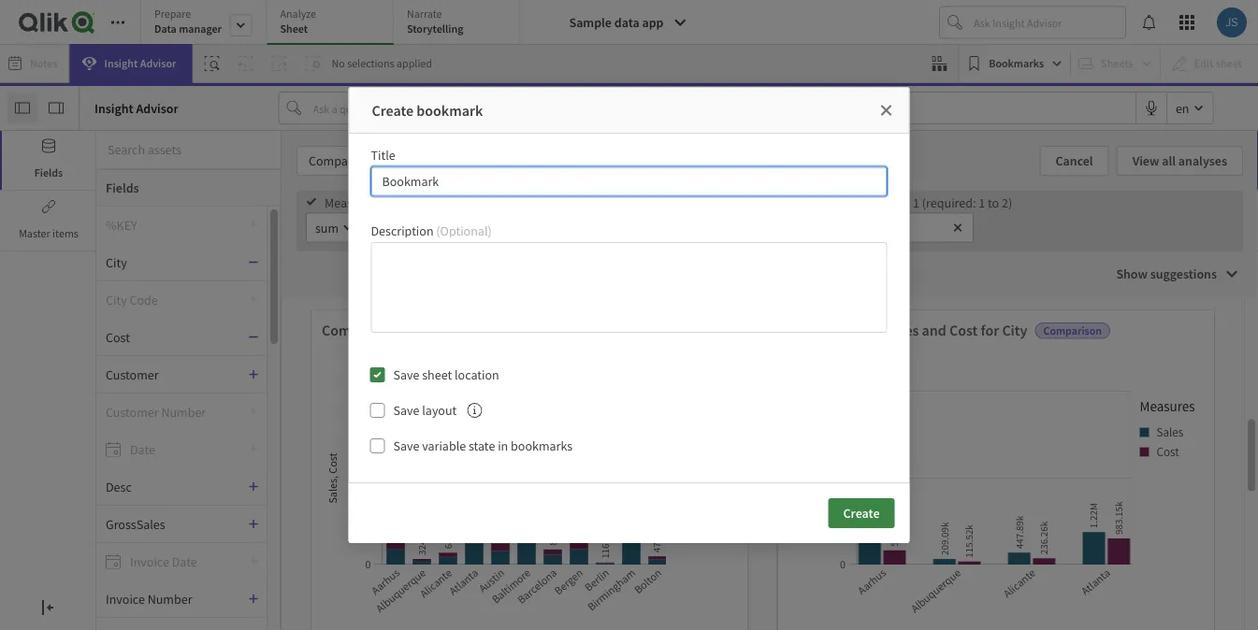 Task type: vqa. For each thing, say whether or not it's contained in the screenshot.
APP on the top right
yes



Task type: locate. For each thing, give the bounding box(es) containing it.
in
[[498, 438, 508, 455]]

create for create
[[843, 505, 880, 522]]

1 2 from the left
[[419, 194, 426, 211]]

(required: for 2
[[429, 194, 483, 211]]

create inside button
[[843, 505, 880, 522]]

1 horizontal spatial create
[[843, 505, 880, 522]]

fields down search assets 'text field'
[[106, 180, 139, 196]]

app
[[642, 14, 664, 31]]

2 to from the left
[[988, 194, 999, 211]]

save for save variable state in bookmarks
[[393, 438, 420, 455]]

0 horizontal spatial and
[[163, 139, 189, 159]]

reset analysis button
[[436, 146, 545, 176]]

,
[[325, 474, 339, 479]]

0 horizontal spatial 1
[[913, 194, 920, 211]]

fields up master items
[[34, 166, 63, 180]]

2 (required: from the left
[[922, 194, 976, 211]]

(required: up (optional)
[[429, 194, 483, 211]]

data
[[154, 22, 177, 36]]

2 horizontal spatial and
[[922, 321, 947, 340]]

2 added: from the left
[[872, 194, 910, 211]]

0 horizontal spatial (required:
[[429, 194, 483, 211]]

save left variable
[[393, 438, 420, 455]]

1 horizontal spatial for
[[515, 321, 533, 340]]

tab list
[[140, 0, 521, 47]]

added: for dimensions
[[872, 194, 910, 211]]

2 save from the top
[[393, 402, 420, 419]]

items
[[52, 226, 78, 241]]

cost inside menu item
[[106, 329, 130, 346]]

create
[[372, 101, 414, 120], [843, 505, 880, 522]]

Title text field
[[371, 166, 887, 197]]

suggestions
[[1150, 266, 1217, 283]]

1 horizontal spatial 2
[[485, 194, 492, 211]]

1 vertical spatial save
[[393, 402, 420, 419]]

0 vertical spatial insight advisor
[[104, 56, 176, 71]]

0 horizontal spatial fields
[[34, 166, 63, 180]]

(required:
[[429, 194, 483, 211], [922, 194, 976, 211]]

create for create bookmark
[[372, 101, 414, 120]]

cost
[[193, 139, 223, 159], [483, 321, 512, 340], [949, 321, 978, 340], [106, 329, 130, 346]]

insight advisor
[[104, 56, 176, 71], [94, 100, 178, 116]]

1 horizontal spatial deselect field image
[[952, 222, 964, 233]]

1 vertical spatial create
[[843, 505, 880, 522]]

1 horizontal spatial to
[[988, 194, 999, 211]]

comparison of sales and cost for city
[[19, 139, 277, 159], [322, 321, 561, 340], [788, 321, 1028, 340]]

menu
[[96, 207, 281, 630]]

1 save from the top
[[393, 367, 420, 384]]

0 horizontal spatial to
[[494, 194, 506, 211]]

bookmark
[[417, 101, 483, 120]]

1 to from the left
[[494, 194, 506, 211]]

1 horizontal spatial added:
[[872, 194, 910, 211]]

bookmarks
[[511, 438, 573, 455]]

for
[[226, 139, 246, 159], [515, 321, 533, 340], [981, 321, 999, 340]]

advisor down the insight advisor dropdown button
[[136, 100, 178, 116]]

comparison of sales and cost for city application
[[0, 0, 1258, 630], [8, 129, 625, 372]]

0 vertical spatial insight
[[104, 56, 138, 71]]

1 left 2)
[[979, 194, 985, 211]]

create bookmark
[[372, 101, 483, 120]]

comparison
[[19, 139, 103, 159], [322, 321, 400, 340], [788, 321, 866, 340], [577, 324, 636, 338], [1043, 324, 1102, 338]]

include the layout, for example, sorting and presentation of charts image
[[467, 403, 482, 418]]

deselect field image
[[471, 222, 483, 233], [952, 222, 964, 233]]

reset analysis
[[451, 152, 530, 169]]

(required: for 1
[[922, 194, 976, 211]]

sales button
[[363, 214, 462, 242]]

show suggestions
[[1116, 266, 1217, 283]]

3 save from the top
[[393, 438, 420, 455]]

fields
[[34, 166, 63, 180], [106, 180, 139, 196]]

customer menu item
[[96, 356, 267, 394]]

save layout
[[393, 402, 457, 419]]

of
[[106, 139, 120, 159], [403, 321, 416, 340], [869, 321, 882, 340]]

create bookmark dialog
[[348, 87, 910, 544]]

added: right dimensions
[[872, 194, 910, 211]]

0 horizontal spatial for
[[226, 139, 246, 159]]

0 horizontal spatial create
[[372, 101, 414, 120]]

1 (required: from the left
[[429, 194, 483, 211]]

manager
[[179, 22, 222, 36]]

to for 1
[[988, 194, 999, 211]]

bookmarks button
[[963, 49, 1066, 79]]

dimensions
[[805, 194, 870, 211]]

analysis
[[485, 152, 530, 169]]

0 horizontal spatial deselect field image
[[471, 222, 483, 233]]

insight advisor down the insight advisor dropdown button
[[94, 100, 178, 116]]

selections
[[347, 56, 394, 71]]

1 horizontal spatial fields
[[106, 180, 139, 196]]

save for save sheet location
[[393, 367, 420, 384]]

1 horizontal spatial (required:
[[922, 194, 976, 211]]

save left layout
[[393, 402, 420, 419]]

1 added: from the left
[[379, 194, 417, 211]]

added:
[[379, 194, 417, 211], [872, 194, 910, 211]]

0 vertical spatial advisor
[[140, 56, 176, 71]]

2 vertical spatial save
[[393, 438, 420, 455]]

0 vertical spatial create
[[372, 101, 414, 120]]

1 horizontal spatial of
[[403, 321, 416, 340]]

insight advisor inside dropdown button
[[104, 56, 176, 71]]

deselect field image down measures added: 2 (required: 2 to 4)
[[471, 222, 483, 233]]

2 left 4)
[[485, 194, 492, 211]]

analyze sheet
[[280, 7, 316, 36]]

0 horizontal spatial of
[[106, 139, 120, 159]]

(required: left 2)
[[922, 194, 976, 211]]

to left 4)
[[494, 194, 506, 211]]

customer
[[106, 366, 159, 383]]

1
[[913, 194, 920, 211], [979, 194, 985, 211]]

2 deselect field image from the left
[[952, 222, 964, 233]]

deselect field image down dimensions added: 1 (required: 1 to 2)
[[952, 222, 964, 233]]

2 1 from the left
[[979, 194, 985, 211]]

advisor down data
[[140, 56, 176, 71]]

added: for measures
[[379, 194, 417, 211]]

to left 2)
[[988, 194, 999, 211]]

save variable state in bookmarks
[[393, 438, 573, 455]]

(optional)
[[436, 223, 492, 240]]

narrate storytelling
[[407, 7, 463, 36]]

save left sheet
[[393, 367, 420, 384]]

and
[[163, 139, 189, 159], [456, 321, 480, 340], [922, 321, 947, 340]]

measures
[[325, 194, 376, 211]]

1 vertical spatial insight advisor
[[94, 100, 178, 116]]

all
[[1162, 152, 1176, 169]]

0 horizontal spatial added:
[[379, 194, 417, 211]]

insight
[[104, 56, 138, 71], [94, 100, 133, 116]]

cancel
[[1056, 152, 1093, 169]]

2
[[419, 194, 426, 211], [485, 194, 492, 211]]

Ask a question text field
[[309, 93, 1136, 123]]

insight advisor down data
[[104, 56, 176, 71]]

advisor
[[140, 56, 176, 71], [136, 100, 178, 116]]

to for 2
[[494, 194, 506, 211]]

1 horizontal spatial comparison of sales and cost for city
[[322, 321, 561, 340]]

save
[[393, 367, 420, 384], [393, 402, 420, 419], [393, 438, 420, 455]]

bookmarks
[[989, 56, 1044, 71]]

save sheet location
[[393, 367, 499, 384]]

Search assets text field
[[96, 133, 281, 167]]

storytelling
[[407, 22, 463, 36]]

no selections applied
[[332, 56, 432, 71]]

1 horizontal spatial 1
[[979, 194, 985, 211]]

reset
[[451, 152, 482, 169]]

1 right dimensions
[[913, 194, 920, 211]]

added: up description
[[379, 194, 417, 211]]

tab list containing prepare
[[140, 0, 521, 47]]

0 vertical spatial save
[[393, 367, 420, 384]]

master items button
[[0, 192, 95, 251], [2, 192, 95, 251]]

grosssales button
[[96, 516, 248, 533]]

sales
[[123, 139, 160, 159], [394, 219, 424, 236], [419, 321, 453, 340], [885, 321, 919, 340]]

to
[[494, 194, 506, 211], [988, 194, 999, 211]]

fields button
[[0, 131, 95, 190], [2, 131, 95, 190], [96, 169, 281, 207]]

title
[[371, 147, 395, 164]]

1 master items button from the left
[[0, 192, 95, 251]]

city button
[[96, 254, 248, 271]]

invoice
[[106, 591, 145, 608]]

layout
[[422, 402, 457, 419]]

0 horizontal spatial 2
[[419, 194, 426, 211]]

2 up sales button
[[419, 194, 426, 211]]

sheet
[[422, 367, 452, 384]]



Task type: describe. For each thing, give the bounding box(es) containing it.
view
[[1133, 152, 1159, 169]]

customer button
[[96, 366, 248, 383]]

insight advisor button
[[70, 44, 192, 83]]

analyze
[[280, 7, 316, 21]]

cost button
[[96, 329, 248, 346]]

number
[[148, 591, 192, 608]]

city inside menu item
[[106, 254, 127, 271]]

sum
[[315, 219, 339, 236]]

2 2 from the left
[[485, 194, 492, 211]]

master items
[[19, 226, 78, 241]]

1 horizontal spatial and
[[456, 321, 480, 340]]

invoice number button
[[96, 591, 248, 608]]

1 1 from the left
[[913, 194, 920, 211]]

Description(Optional) text field
[[371, 242, 887, 333]]

sales inside sales button
[[394, 219, 424, 236]]

sheet
[[280, 22, 308, 36]]

prepare
[[154, 7, 191, 21]]

insight inside the insight advisor dropdown button
[[104, 56, 138, 71]]

2 master items button from the left
[[2, 192, 95, 251]]

sample data app
[[569, 14, 664, 31]]

Ask Insight Advisor text field
[[970, 7, 1125, 37]]

0 horizontal spatial comparison of sales and cost for city
[[19, 139, 277, 159]]

sum button
[[307, 214, 362, 242]]

desc menu item
[[96, 469, 267, 506]]

prepare data manager
[[154, 7, 222, 36]]

location
[[455, 367, 499, 384]]

show
[[1116, 266, 1148, 283]]

analyses
[[1178, 152, 1227, 169]]

sample
[[569, 14, 612, 31]]

hide assets image
[[15, 101, 30, 116]]

dimensions added: 1 (required: 1 to 2)
[[805, 194, 1012, 211]]

desc
[[106, 478, 132, 495]]

sample data app button
[[558, 7, 699, 37]]

view all analyses
[[1133, 152, 1227, 169]]

close image
[[879, 103, 894, 118]]

desc button
[[96, 478, 248, 495]]

1 vertical spatial insight
[[94, 100, 133, 116]]

show properties image
[[49, 101, 64, 116]]

en
[[1176, 100, 1189, 116]]

invoice number menu item
[[96, 581, 267, 618]]

cost menu item
[[96, 319, 267, 356]]

1 deselect field image from the left
[[471, 222, 483, 233]]

grosssales
[[106, 516, 165, 533]]

selections tool image
[[932, 56, 947, 71]]

applied
[[397, 56, 432, 71]]

data
[[614, 14, 639, 31]]

create button
[[828, 499, 895, 529]]

view all analyses button
[[1117, 146, 1243, 176]]

cancel button
[[1040, 146, 1109, 176]]

en button
[[1167, 93, 1213, 123]]

show suggestions button
[[1101, 259, 1251, 289]]

master
[[19, 226, 50, 241]]

grosssales menu item
[[96, 506, 267, 543]]

city menu item
[[96, 244, 267, 282]]

description
[[371, 223, 434, 240]]

2)
[[1002, 194, 1012, 211]]

advisor inside dropdown button
[[140, 56, 176, 71]]

no
[[332, 56, 345, 71]]

2 horizontal spatial for
[[981, 321, 999, 340]]

narrate
[[407, 7, 442, 21]]

state
[[469, 438, 495, 455]]

invoice number
[[106, 591, 192, 608]]

description (optional)
[[371, 223, 492, 240]]

save for save layout
[[393, 402, 420, 419]]

menu containing city
[[96, 207, 281, 630]]

measures added: 2 (required: 2 to 4)
[[325, 194, 519, 211]]

2 horizontal spatial of
[[869, 321, 882, 340]]

variable
[[422, 438, 466, 455]]

4)
[[508, 194, 519, 211]]

2 horizontal spatial comparison of sales and cost for city
[[788, 321, 1028, 340]]

1 vertical spatial advisor
[[136, 100, 178, 116]]



